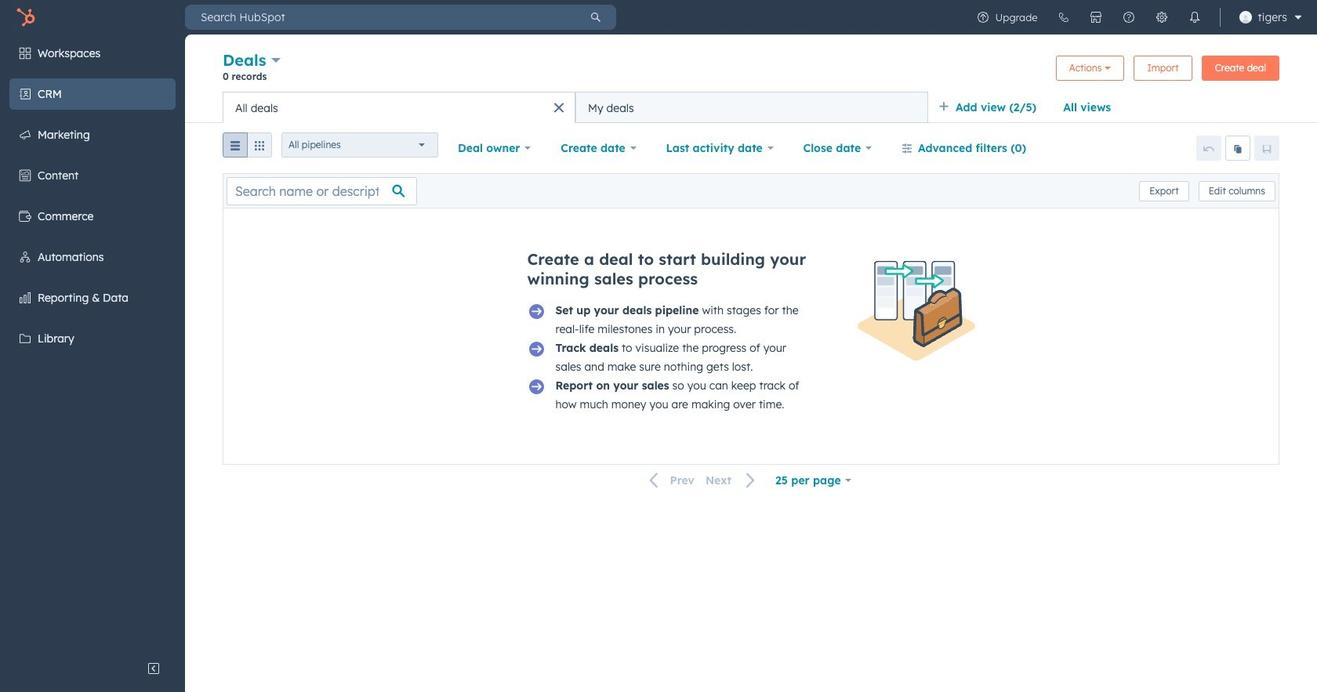 Task type: describe. For each thing, give the bounding box(es) containing it.
marketplaces image
[[1090, 11, 1102, 24]]

settings image
[[1156, 11, 1168, 24]]

Search name or description search field
[[227, 177, 417, 205]]

pagination navigation
[[640, 470, 766, 491]]

0 horizontal spatial menu
[[0, 35, 185, 653]]

1 horizontal spatial menu
[[967, 0, 1308, 35]]

howard n/a image
[[1240, 11, 1252, 24]]



Task type: locate. For each thing, give the bounding box(es) containing it.
banner
[[223, 49, 1280, 92]]

help image
[[1123, 11, 1135, 24]]

notifications image
[[1189, 11, 1201, 24]]

menu
[[967, 0, 1308, 35], [0, 35, 185, 653]]

group
[[223, 133, 272, 164]]

Search HubSpot search field
[[185, 5, 576, 30]]



Task type: vqa. For each thing, say whether or not it's contained in the screenshot.
views
no



